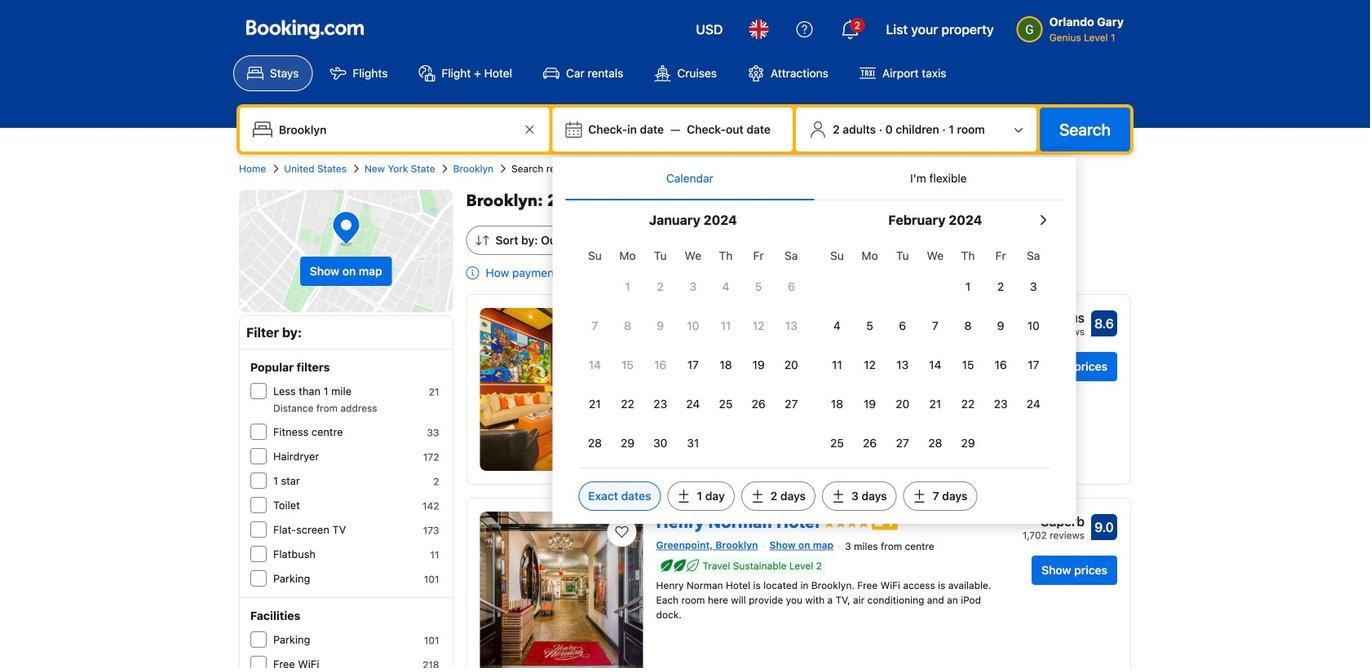 Task type: vqa. For each thing, say whether or not it's contained in the screenshot.
Where applicable, prices will be converted to—and shown in—the currency you select. The currency you pay in may differ based on your reservation, and a service fee may also apply.
no



Task type: describe. For each thing, give the bounding box(es) containing it.
19 January 2024 checkbox
[[742, 348, 775, 383]]

17 January 2024 checkbox
[[677, 348, 710, 383]]

2 January 2024 checkbox
[[644, 269, 677, 305]]

8 February 2024 checkbox
[[952, 308, 985, 344]]

5 February 2024 checkbox
[[854, 308, 886, 344]]

1 February 2024 checkbox
[[952, 269, 985, 305]]

24 January 2024 checkbox
[[677, 387, 710, 423]]

1 grid from the left
[[579, 240, 808, 462]]

13 January 2024 checkbox
[[775, 308, 808, 344]]

5 January 2024 checkbox
[[742, 269, 775, 305]]

14 February 2024 checkbox
[[919, 348, 952, 383]]

20 February 2024 checkbox
[[886, 387, 919, 423]]

22 January 2024 checkbox
[[611, 387, 644, 423]]

search results updated. brooklyn: 239 properties found. element
[[466, 190, 1132, 213]]

10 February 2024 checkbox
[[1017, 308, 1050, 344]]

6 February 2024 checkbox
[[886, 308, 919, 344]]

the box house hotel image
[[480, 308, 643, 472]]

this property is part of our preferred plus programme. it is committed to providing outstanding service and excellent value. it will pay us a higher commission if you make a booking. image
[[872, 516, 898, 531]]

22 February 2024 checkbox
[[952, 387, 985, 423]]

16 January 2024 checkbox
[[644, 348, 677, 383]]

11 February 2024 checkbox
[[821, 348, 854, 383]]

7 February 2024 checkbox
[[919, 308, 952, 344]]

this property is part of our preferred plus programme. it is committed to providing outstanding service and excellent value. it will pay us a higher commission if you make a booking. image
[[872, 516, 898, 531]]

3 January 2024 checkbox
[[677, 269, 710, 305]]

10 January 2024 checkbox
[[677, 308, 710, 344]]

Where are you going? field
[[272, 115, 520, 144]]

2 February 2024 checkbox
[[985, 269, 1017, 305]]

23 February 2024 checkbox
[[985, 387, 1017, 423]]

31 January 2024 checkbox
[[677, 426, 710, 462]]

27 February 2024 checkbox
[[886, 426, 919, 462]]

29 February 2024 checkbox
[[952, 426, 985, 462]]

14 January 2024 checkbox
[[579, 348, 611, 383]]

scored 8.6 element
[[1092, 311, 1118, 337]]

7 January 2024 checkbox
[[579, 308, 611, 344]]

12 January 2024 checkbox
[[742, 308, 775, 344]]



Task type: locate. For each thing, give the bounding box(es) containing it.
30 January 2024 checkbox
[[644, 426, 677, 462]]

11 January 2024 checkbox
[[710, 308, 742, 344]]

your account menu orlando gary genius level 1 element
[[1017, 7, 1131, 45]]

8 January 2024 checkbox
[[611, 308, 644, 344]]

18 January 2024 checkbox
[[710, 348, 742, 383]]

26 January 2024 checkbox
[[742, 387, 775, 423]]

16 February 2024 checkbox
[[985, 348, 1017, 383]]

28 January 2024 checkbox
[[579, 426, 611, 462]]

21 January 2024 checkbox
[[579, 387, 611, 423]]

grid
[[579, 240, 808, 462], [821, 240, 1050, 462]]

6 January 2024 checkbox
[[775, 269, 808, 305]]

25 February 2024 checkbox
[[821, 426, 854, 462]]

superb element
[[1023, 512, 1085, 532]]

3 February 2024 checkbox
[[1017, 269, 1050, 305]]

13 February 2024 checkbox
[[886, 348, 919, 383]]

1 January 2024 checkbox
[[611, 269, 644, 305]]

20 January 2024 checkbox
[[775, 348, 808, 383]]

19 February 2024 checkbox
[[854, 387, 886, 423]]

18 February 2024 checkbox
[[821, 387, 854, 423]]

15 February 2024 checkbox
[[952, 348, 985, 383]]

tab list
[[566, 157, 1063, 202]]

29 January 2024 checkbox
[[611, 426, 644, 462]]

26 February 2024 checkbox
[[854, 426, 886, 462]]

25 January 2024 checkbox
[[710, 387, 742, 423]]

0 horizontal spatial grid
[[579, 240, 808, 462]]

booking.com image
[[246, 20, 364, 39]]

15 January 2024 checkbox
[[611, 348, 644, 383]]

12 February 2024 checkbox
[[854, 348, 886, 383]]

1 horizontal spatial grid
[[821, 240, 1050, 462]]

henry norman hotel image
[[480, 512, 643, 669]]

4 February 2024 checkbox
[[821, 308, 854, 344]]

27 January 2024 checkbox
[[775, 387, 808, 423]]

9 January 2024 checkbox
[[644, 308, 677, 344]]

17 February 2024 checkbox
[[1017, 348, 1050, 383]]

4 January 2024 checkbox
[[710, 269, 742, 305]]

scored 9.0 element
[[1092, 515, 1118, 541]]

23 January 2024 checkbox
[[644, 387, 677, 423]]

21 February 2024 checkbox
[[919, 387, 952, 423]]

24 February 2024 checkbox
[[1017, 387, 1050, 423]]

2 grid from the left
[[821, 240, 1050, 462]]

28 February 2024 checkbox
[[919, 426, 952, 462]]

9 February 2024 checkbox
[[985, 308, 1017, 344]]

fabulous element
[[1023, 308, 1085, 328]]



